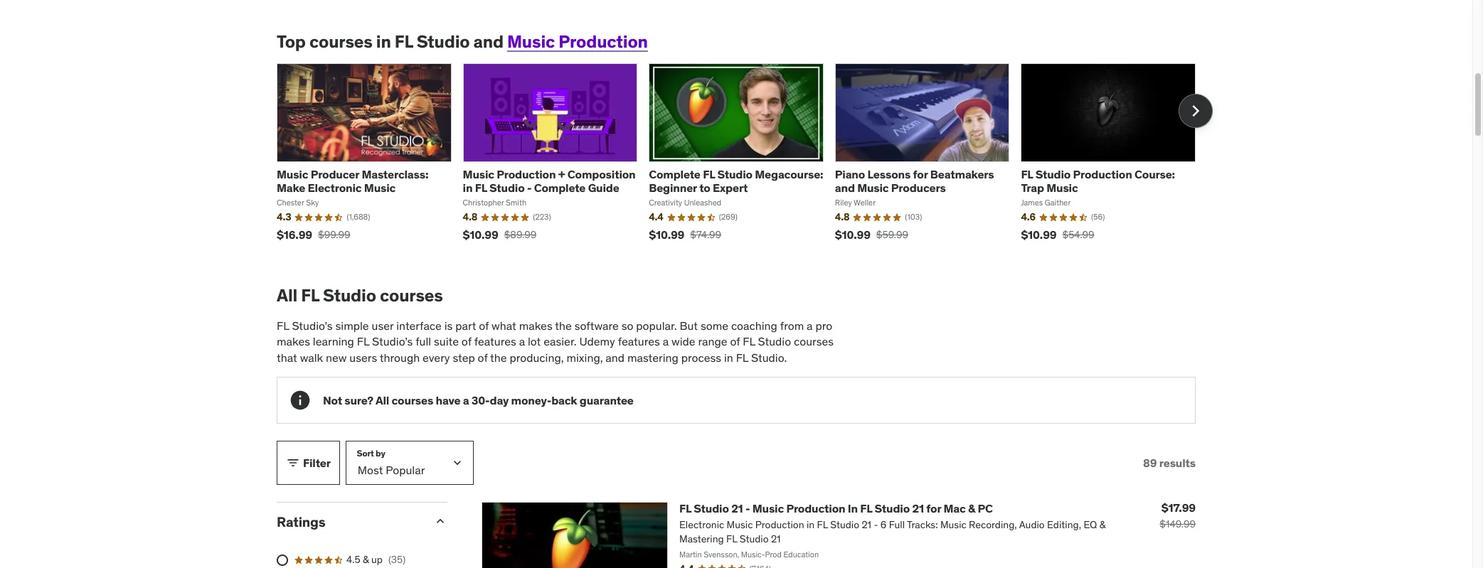 Task type: describe. For each thing, give the bounding box(es) containing it.
studio inside "music production + composition in fl studio - complete guide"
[[490, 181, 525, 195]]

that
[[277, 351, 297, 365]]

2 features from the left
[[618, 335, 660, 349]]

beginner
[[649, 181, 697, 195]]

walk
[[300, 351, 323, 365]]

have
[[436, 393, 461, 407]]

$149.99
[[1160, 518, 1196, 531]]

step
[[453, 351, 475, 365]]

fl studio 21 - music production in fl studio 21 for mac & pc link
[[680, 502, 993, 516]]

of right range
[[730, 335, 740, 349]]

popular.
[[636, 319, 677, 333]]

lot
[[528, 335, 541, 349]]

make
[[277, 181, 305, 195]]

filter button
[[277, 441, 340, 485]]

learning
[[313, 335, 354, 349]]

0 horizontal spatial the
[[490, 351, 507, 365]]

fl studio 21 - music production in fl studio 21 for mac & pc
[[680, 502, 993, 516]]

music inside piano lessons for beatmakers and music producers
[[858, 181, 889, 195]]

courses right top at the top of the page
[[309, 30, 373, 52]]

users
[[350, 351, 377, 365]]

in inside the fl studio's simple user interface is part of what makes the software so popular. but some coaching from a pro makes learning fl studio's full suite of features a lot easier. udemy features a wide range of fl studio courses that walk new users through every step of the producing, mixing, and mastering process in fl studio.
[[724, 351, 733, 365]]

(35)
[[388, 554, 406, 566]]

0 horizontal spatial makes
[[277, 335, 310, 349]]

wide
[[672, 335, 696, 349]]

$17.99 $149.99
[[1160, 501, 1196, 531]]

courses inside the fl studio's simple user interface is part of what makes the software so popular. but some coaching from a pro makes learning fl studio's full suite of features a lot easier. udemy features a wide range of fl studio courses that walk new users through every step of the producing, mixing, and mastering process in fl studio.
[[794, 335, 834, 349]]

fl studio's simple user interface is part of what makes the software so popular. but some coaching from a pro makes learning fl studio's full suite of features a lot easier. udemy features a wide range of fl studio courses that walk new users through every step of the producing, mixing, and mastering process in fl studio.
[[277, 319, 834, 365]]

range
[[698, 335, 728, 349]]

simple
[[336, 319, 369, 333]]

1 vertical spatial all
[[376, 393, 389, 407]]

studio.
[[751, 351, 787, 365]]

coaching
[[731, 319, 778, 333]]

0 vertical spatial makes
[[519, 319, 553, 333]]

for inside piano lessons for beatmakers and music producers
[[913, 167, 928, 181]]

pro
[[816, 319, 833, 333]]

a left pro
[[807, 319, 813, 333]]

4.5
[[347, 554, 360, 566]]

music production + composition in fl studio - complete guide
[[463, 167, 636, 195]]

music inside "music production + composition in fl studio - complete guide"
[[463, 167, 494, 181]]

of right part
[[479, 319, 489, 333]]

89
[[1144, 456, 1157, 470]]

courses left have
[[392, 393, 433, 407]]

producer
[[311, 167, 359, 181]]

1 vertical spatial for
[[927, 502, 941, 516]]

every
[[423, 351, 450, 365]]

not
[[323, 393, 342, 407]]

1 horizontal spatial studio's
[[372, 335, 413, 349]]

fl studio production course: trap music
[[1021, 167, 1175, 195]]

part
[[456, 319, 476, 333]]

guarantee
[[580, 393, 634, 407]]

0 horizontal spatial studio's
[[292, 319, 333, 333]]

1 21 from the left
[[732, 502, 743, 516]]

and inside the fl studio's simple user interface is part of what makes the software so popular. but some coaching from a pro makes learning fl studio's full suite of features a lot easier. udemy features a wide range of fl studio courses that walk new users through every step of the producing, mixing, and mastering process in fl studio.
[[606, 351, 625, 365]]

music inside fl studio production course: trap music
[[1047, 181, 1078, 195]]

1 features from the left
[[474, 335, 516, 349]]

courses up interface
[[380, 285, 443, 307]]

masterclass:
[[362, 167, 429, 181]]

megacourse:
[[755, 167, 824, 181]]

to
[[700, 181, 711, 195]]

in inside "music production + composition in fl studio - complete guide"
[[463, 181, 473, 195]]

piano lessons for beatmakers and music producers
[[835, 167, 994, 195]]

complete inside "music production + composition in fl studio - complete guide"
[[534, 181, 586, 195]]

results
[[1160, 456, 1196, 470]]

pc
[[978, 502, 993, 516]]

easier.
[[544, 335, 577, 349]]

fl inside fl studio production course: trap music
[[1021, 167, 1033, 181]]

all fl studio courses
[[277, 285, 443, 307]]

ratings
[[277, 514, 326, 531]]

89 results
[[1144, 456, 1196, 470]]

0 vertical spatial &
[[968, 502, 976, 516]]

producing,
[[510, 351, 564, 365]]

fl inside "music production + composition in fl studio - complete guide"
[[475, 181, 487, 195]]

production inside "music production + composition in fl studio - complete guide"
[[497, 167, 556, 181]]

2 21 from the left
[[913, 502, 924, 516]]

not sure? all courses have a 30-day money-back guarantee
[[323, 393, 634, 407]]

user
[[372, 319, 394, 333]]

guide
[[588, 181, 620, 195]]

interface
[[396, 319, 442, 333]]

- inside "music production + composition in fl studio - complete guide"
[[527, 181, 532, 195]]

production inside fl studio production course: trap music
[[1073, 167, 1133, 181]]

mixing,
[[567, 351, 603, 365]]

a left 30-
[[463, 393, 469, 407]]

some
[[701, 319, 729, 333]]

mastering
[[628, 351, 679, 365]]

trap
[[1021, 181, 1044, 195]]

money-
[[511, 393, 552, 407]]

4.5 & up (35)
[[347, 554, 406, 566]]

expert
[[713, 181, 748, 195]]

so
[[622, 319, 634, 333]]

course:
[[1135, 167, 1175, 181]]

+
[[558, 167, 565, 181]]

1 vertical spatial &
[[363, 554, 369, 566]]



Task type: locate. For each thing, give the bounding box(es) containing it.
ratings button
[[277, 514, 422, 531]]

0 horizontal spatial -
[[527, 181, 532, 195]]

makes up lot
[[519, 319, 553, 333]]

&
[[968, 502, 976, 516], [363, 554, 369, 566]]

sure?
[[345, 393, 373, 407]]

30-
[[472, 393, 490, 407]]

but
[[680, 319, 698, 333]]

and inside piano lessons for beatmakers and music producers
[[835, 181, 855, 195]]

complete left guide
[[534, 181, 586, 195]]

89 results status
[[1144, 456, 1196, 470]]

full
[[416, 335, 431, 349]]

new
[[326, 351, 347, 365]]

a left lot
[[519, 335, 525, 349]]

is
[[444, 319, 453, 333]]

0 vertical spatial -
[[527, 181, 532, 195]]

the up easier.
[[555, 319, 572, 333]]

for right lessons
[[913, 167, 928, 181]]

software
[[575, 319, 619, 333]]

a
[[807, 319, 813, 333], [519, 335, 525, 349], [663, 335, 669, 349], [463, 393, 469, 407]]

0 horizontal spatial complete
[[534, 181, 586, 195]]

$17.99
[[1162, 501, 1196, 515]]

complete
[[649, 167, 701, 181], [534, 181, 586, 195]]

studio's
[[292, 319, 333, 333], [372, 335, 413, 349]]

beatmakers
[[931, 167, 994, 181]]

from
[[780, 319, 804, 333]]

0 horizontal spatial 21
[[732, 502, 743, 516]]

complete left expert
[[649, 167, 701, 181]]

& left the up
[[363, 554, 369, 566]]

complete inside complete fl studio megacourse: beginner to expert
[[649, 167, 701, 181]]

music producer masterclass: make electronic music
[[277, 167, 429, 195]]

the down what
[[490, 351, 507, 365]]

1 vertical spatial in
[[463, 181, 473, 195]]

studio inside fl studio production course: trap music
[[1036, 167, 1071, 181]]

mac
[[944, 502, 966, 516]]

features down what
[[474, 335, 516, 349]]

studio's up through
[[372, 335, 413, 349]]

1 vertical spatial makes
[[277, 335, 310, 349]]

music producer masterclass: make electronic music link
[[277, 167, 429, 195]]

2 vertical spatial in
[[724, 351, 733, 365]]

0 horizontal spatial features
[[474, 335, 516, 349]]

courses
[[309, 30, 373, 52], [380, 285, 443, 307], [794, 335, 834, 349], [392, 393, 433, 407]]

0 vertical spatial studio's
[[292, 319, 333, 333]]

makes
[[519, 319, 553, 333], [277, 335, 310, 349]]

filter
[[303, 456, 331, 470]]

of down part
[[462, 335, 472, 349]]

1 horizontal spatial all
[[376, 393, 389, 407]]

fl inside complete fl studio megacourse: beginner to expert
[[703, 167, 715, 181]]

producers
[[891, 181, 946, 195]]

up
[[371, 554, 383, 566]]

the
[[555, 319, 572, 333], [490, 351, 507, 365]]

composition
[[568, 167, 636, 181]]

0 vertical spatial in
[[376, 30, 391, 52]]

1 vertical spatial the
[[490, 351, 507, 365]]

1 horizontal spatial features
[[618, 335, 660, 349]]

all right sure?
[[376, 393, 389, 407]]

0 vertical spatial the
[[555, 319, 572, 333]]

studio
[[417, 30, 470, 52], [718, 167, 753, 181], [1036, 167, 1071, 181], [490, 181, 525, 195], [323, 285, 376, 307], [758, 335, 791, 349], [694, 502, 729, 516], [875, 502, 910, 516]]

complete fl studio megacourse: beginner to expert link
[[649, 167, 824, 195]]

0 horizontal spatial &
[[363, 554, 369, 566]]

2 horizontal spatial in
[[724, 351, 733, 365]]

-
[[527, 181, 532, 195], [746, 502, 750, 516]]

top courses in fl studio and music production
[[277, 30, 648, 52]]

small image
[[433, 515, 448, 529]]

1 vertical spatial studio's
[[372, 335, 413, 349]]

2 vertical spatial and
[[606, 351, 625, 365]]

studio's up learning
[[292, 319, 333, 333]]

1 horizontal spatial the
[[555, 319, 572, 333]]

1 horizontal spatial in
[[463, 181, 473, 195]]

2 horizontal spatial and
[[835, 181, 855, 195]]

piano lessons for beatmakers and music producers link
[[835, 167, 994, 195]]

a left wide
[[663, 335, 669, 349]]

1 vertical spatial and
[[835, 181, 855, 195]]

in
[[376, 30, 391, 52], [463, 181, 473, 195], [724, 351, 733, 365]]

next image
[[1185, 99, 1207, 122]]

piano
[[835, 167, 865, 181]]

0 vertical spatial for
[[913, 167, 928, 181]]

0 vertical spatial all
[[277, 285, 298, 307]]

1 horizontal spatial and
[[606, 351, 625, 365]]

all
[[277, 285, 298, 307], [376, 393, 389, 407]]

process
[[681, 351, 722, 365]]

1 vertical spatial -
[[746, 502, 750, 516]]

suite
[[434, 335, 459, 349]]

1 horizontal spatial &
[[968, 502, 976, 516]]

1 horizontal spatial complete
[[649, 167, 701, 181]]

of right step
[[478, 351, 488, 365]]

features
[[474, 335, 516, 349], [618, 335, 660, 349]]

courses down pro
[[794, 335, 834, 349]]

complete fl studio megacourse: beginner to expert
[[649, 167, 824, 195]]

for left mac
[[927, 502, 941, 516]]

in
[[848, 502, 858, 516]]

music production link
[[507, 30, 648, 52]]

1 horizontal spatial -
[[746, 502, 750, 516]]

0 horizontal spatial all
[[277, 285, 298, 307]]

0 vertical spatial and
[[474, 30, 504, 52]]

features down 'so'
[[618, 335, 660, 349]]

what
[[492, 319, 516, 333]]

back
[[552, 393, 577, 407]]

1 horizontal spatial 21
[[913, 502, 924, 516]]

1 horizontal spatial makes
[[519, 319, 553, 333]]

music
[[507, 30, 555, 52], [277, 167, 308, 181], [463, 167, 494, 181], [364, 181, 396, 195], [858, 181, 889, 195], [1047, 181, 1078, 195], [753, 502, 784, 516]]

top
[[277, 30, 306, 52]]

makes up that
[[277, 335, 310, 349]]

0 horizontal spatial in
[[376, 30, 391, 52]]

music production + composition in fl studio - complete guide link
[[463, 167, 636, 195]]

lessons
[[868, 167, 911, 181]]

production
[[559, 30, 648, 52], [497, 167, 556, 181], [1073, 167, 1133, 181], [787, 502, 846, 516]]

carousel element
[[277, 64, 1213, 252]]

studio inside the fl studio's simple user interface is part of what makes the software so popular. but some coaching from a pro makes learning fl studio's full suite of features a lot easier. udemy features a wide range of fl studio courses that walk new users through every step of the producing, mixing, and mastering process in fl studio.
[[758, 335, 791, 349]]

all up that
[[277, 285, 298, 307]]

studio inside complete fl studio megacourse: beginner to expert
[[718, 167, 753, 181]]

& left the pc
[[968, 502, 976, 516]]

day
[[490, 393, 509, 407]]

fl studio production course: trap music link
[[1021, 167, 1175, 195]]

udemy
[[579, 335, 615, 349]]

electronic
[[308, 181, 362, 195]]

of
[[479, 319, 489, 333], [462, 335, 472, 349], [730, 335, 740, 349], [478, 351, 488, 365]]

through
[[380, 351, 420, 365]]

0 horizontal spatial and
[[474, 30, 504, 52]]

small image
[[286, 456, 300, 470]]



Task type: vqa. For each thing, say whether or not it's contained in the screenshot.
Tableau 2022 A-Z: Hands-On
no



